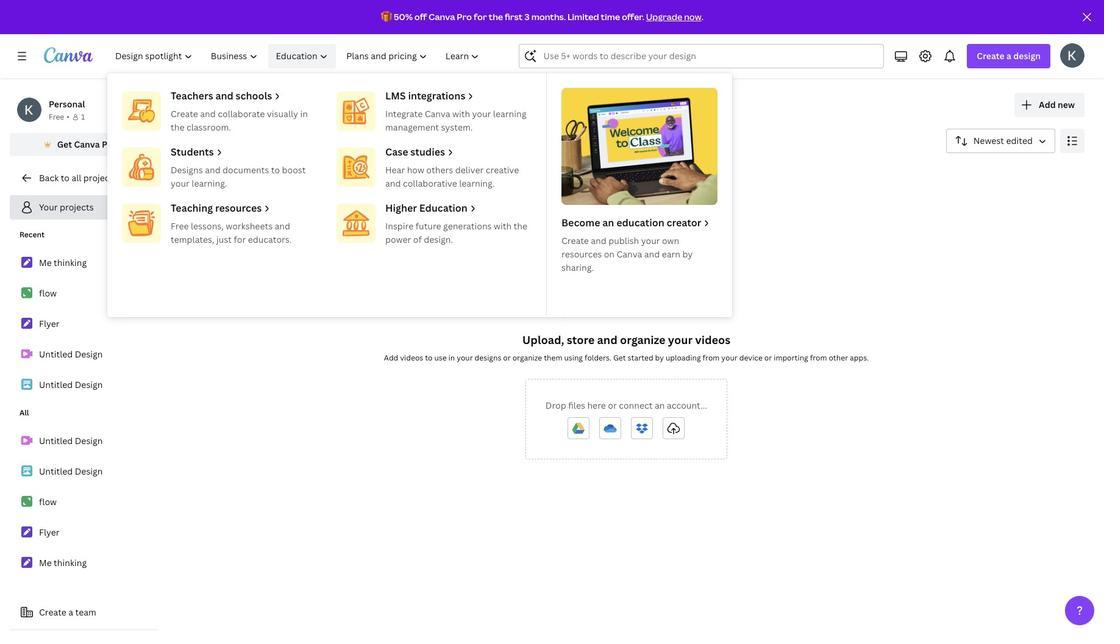 Task type: locate. For each thing, give the bounding box(es) containing it.
your
[[168, 92, 213, 118], [39, 201, 58, 213]]

2 learning. from the left
[[460, 178, 495, 189]]

create inside "button"
[[39, 606, 66, 618]]

2 untitled design link from the top
[[10, 372, 159, 398]]

or right here
[[608, 400, 617, 411]]

0 horizontal spatial learning.
[[192, 178, 227, 189]]

1 horizontal spatial all
[[173, 168, 184, 180]]

become an education creator
[[562, 216, 702, 229]]

and up 'educators.'
[[275, 220, 290, 232]]

your
[[473, 108, 491, 120], [171, 178, 190, 189], [642, 235, 660, 246], [668, 332, 693, 347], [457, 353, 473, 363], [722, 353, 738, 363]]

0 vertical spatial add
[[1040, 99, 1056, 110]]

from
[[703, 353, 720, 363], [811, 353, 828, 363]]

uploading
[[666, 353, 701, 363]]

me thinking link
[[10, 250, 159, 276], [10, 550, 159, 576]]

your up teaching
[[171, 178, 190, 189]]

with right generations
[[494, 220, 512, 232]]

to left all
[[61, 172, 70, 184]]

design
[[75, 348, 103, 360], [75, 379, 103, 390], [75, 435, 103, 447], [75, 465, 103, 477]]

an right 'connect'
[[655, 400, 665, 411]]

0 horizontal spatial a
[[69, 606, 73, 618]]

0 horizontal spatial free
[[49, 112, 64, 122]]

0 horizontal spatial with
[[453, 108, 470, 120]]

lessons,
[[191, 220, 224, 232]]

a left 'design' on the right of page
[[1007, 50, 1012, 62]]

1 horizontal spatial designs
[[274, 168, 306, 180]]

1 vertical spatial for
[[234, 234, 246, 245]]

me thinking up create a team
[[39, 557, 87, 569]]

get inside upload, store and organize your videos add videos to use in your designs or organize them using folders. get started by uploading from your device or importing from other apps.
[[614, 353, 626, 363]]

and up classroom.
[[200, 108, 216, 120]]

1 vertical spatial with
[[494, 220, 512, 232]]

me
[[39, 257, 52, 268], [39, 557, 52, 569]]

lms
[[386, 89, 406, 102]]

0 vertical spatial get
[[57, 138, 72, 150]]

2 thinking from the top
[[54, 557, 87, 569]]

your up classroom.
[[168, 92, 213, 118]]

1 vertical spatial flyer link
[[10, 520, 159, 545]]

0 vertical spatial projects
[[217, 92, 299, 118]]

designs and documents to boost your learning.
[[171, 164, 306, 189]]

months.
[[532, 11, 566, 23]]

classroom.
[[187, 121, 231, 133]]

0 vertical spatial with
[[453, 108, 470, 120]]

your up uploading at the right of page
[[668, 332, 693, 347]]

0 horizontal spatial organize
[[513, 353, 543, 363]]

1 vertical spatial me thinking link
[[10, 550, 159, 576]]

2 list from the top
[[10, 428, 159, 576]]

and inside free lessons, worksheets and templates, just for educators.
[[275, 220, 290, 232]]

add new
[[1040, 99, 1076, 110]]

1 horizontal spatial a
[[1007, 50, 1012, 62]]

1 vertical spatial a
[[69, 606, 73, 618]]

3 untitled from the top
[[39, 435, 73, 447]]

inspire
[[386, 220, 414, 232]]

your left own at top
[[642, 235, 660, 246]]

in right visually
[[300, 108, 308, 120]]

thinking
[[54, 257, 87, 268], [54, 557, 87, 569]]

1 flyer link from the top
[[10, 311, 159, 337]]

0 horizontal spatial an
[[603, 216, 615, 229]]

flow for first flow link from the bottom
[[39, 496, 57, 508]]

1 vertical spatial list
[[10, 428, 159, 576]]

1 untitled design from the top
[[39, 348, 103, 360]]

1 horizontal spatial with
[[494, 220, 512, 232]]

designs
[[475, 353, 502, 363]]

0 horizontal spatial pro
[[102, 138, 116, 150]]

flow
[[39, 287, 57, 299], [39, 496, 57, 508]]

create for create and collaborate visually in the classroom.
[[171, 108, 198, 120]]

and inside upload, store and organize your videos add videos to use in your designs or organize them using folders. get started by uploading from your device or importing from other apps.
[[598, 332, 618, 347]]

1 vertical spatial free
[[171, 220, 189, 232]]

get
[[57, 138, 72, 150], [614, 353, 626, 363]]

to left use
[[425, 353, 433, 363]]

2 flyer link from the top
[[10, 520, 159, 545]]

free inside free lessons, worksheets and templates, just for educators.
[[171, 220, 189, 232]]

untitled
[[39, 348, 73, 360], [39, 379, 73, 390], [39, 435, 73, 447], [39, 465, 73, 477]]

0 vertical spatial flyer
[[39, 318, 60, 329]]

2 me thinking from the top
[[39, 557, 87, 569]]

pro inside button
[[102, 138, 116, 150]]

your inside designs and documents to boost your learning.
[[171, 178, 190, 189]]

of
[[414, 234, 422, 245]]

use
[[435, 353, 447, 363]]

designs inside designs and documents to boost your learning.
[[171, 164, 203, 176]]

0 horizontal spatial from
[[703, 353, 720, 363]]

1 vertical spatial all
[[20, 408, 29, 418]]

0 vertical spatial resources
[[215, 201, 262, 215]]

organize up started
[[620, 332, 666, 347]]

create for create and publish your own resources on canva and earn by sharing.
[[562, 235, 589, 246]]

here
[[588, 400, 606, 411]]

videos left use
[[400, 353, 424, 363]]

3 design from the top
[[75, 435, 103, 447]]

1 learning. from the left
[[192, 178, 227, 189]]

or right device
[[765, 353, 773, 363]]

pro right off
[[457, 11, 472, 23]]

higher education
[[386, 201, 468, 215]]

your up system.
[[473, 108, 491, 120]]

1 vertical spatial flyer
[[39, 526, 60, 538]]

1 vertical spatial your
[[39, 201, 58, 213]]

0 vertical spatial in
[[300, 108, 308, 120]]

templates,
[[171, 234, 214, 245]]

and
[[216, 89, 234, 102], [200, 108, 216, 120], [205, 164, 221, 176], [386, 178, 401, 189], [275, 220, 290, 232], [591, 235, 607, 246], [645, 248, 660, 260], [598, 332, 618, 347]]

create a design
[[978, 50, 1041, 62]]

canva inside create and publish your own resources on canva and earn by sharing.
[[617, 248, 643, 260]]

by inside upload, store and organize your videos add videos to use in your designs or organize them using folders. get started by uploading from your device or importing from other apps.
[[656, 353, 664, 363]]

1 vertical spatial me
[[39, 557, 52, 569]]

1 vertical spatial by
[[656, 353, 664, 363]]

pro up back to all projects link
[[102, 138, 116, 150]]

in
[[300, 108, 308, 120], [449, 353, 455, 363]]

case
[[386, 145, 408, 159]]

0 horizontal spatial get
[[57, 138, 72, 150]]

all inside all button
[[173, 168, 184, 180]]

me up create a team
[[39, 557, 52, 569]]

a for team
[[69, 606, 73, 618]]

2 flow from the top
[[39, 496, 57, 508]]

projects inside back to all projects link
[[83, 172, 117, 184]]

design.
[[424, 234, 453, 245]]

1 vertical spatial me thinking
[[39, 557, 87, 569]]

files
[[569, 400, 586, 411]]

0 vertical spatial for
[[474, 11, 487, 23]]

videos
[[696, 332, 731, 347], [400, 353, 424, 363]]

1 me thinking from the top
[[39, 257, 87, 268]]

0 vertical spatial thinking
[[54, 257, 87, 268]]

canva down 1
[[74, 138, 100, 150]]

collaborate
[[218, 108, 265, 120]]

designs inside designs button
[[274, 168, 306, 180]]

for left first
[[474, 11, 487, 23]]

1 horizontal spatial from
[[811, 353, 828, 363]]

and down students
[[205, 164, 221, 176]]

the inside inspire future generations with the power of design.
[[514, 220, 528, 232]]

0 horizontal spatial your
[[39, 201, 58, 213]]

a inside dropdown button
[[1007, 50, 1012, 62]]

0 vertical spatial me
[[39, 257, 52, 268]]

thinking down your projects link
[[54, 257, 87, 268]]

education
[[276, 50, 318, 62], [420, 201, 468, 215]]

the inside create and collaborate visually in the classroom.
[[171, 121, 185, 133]]

1 horizontal spatial to
[[271, 164, 280, 176]]

with up system.
[[453, 108, 470, 120]]

learning
[[493, 108, 527, 120]]

create left "team"
[[39, 606, 66, 618]]

using
[[565, 353, 583, 363]]

studies
[[411, 145, 445, 159]]

a left "team"
[[69, 606, 73, 618]]

folders button
[[209, 163, 250, 186]]

4 untitled design link from the top
[[10, 459, 159, 484]]

me down the recent
[[39, 257, 52, 268]]

an up "publish" at right top
[[603, 216, 615, 229]]

0 vertical spatial free
[[49, 112, 64, 122]]

back
[[39, 172, 59, 184]]

importing
[[774, 353, 809, 363]]

create inside create and publish your own resources on canva and earn by sharing.
[[562, 235, 589, 246]]

by right earn
[[683, 248, 693, 260]]

account...
[[667, 400, 708, 411]]

0 vertical spatial education
[[276, 50, 318, 62]]

on
[[604, 248, 615, 260]]

projects inside your projects link
[[60, 201, 94, 213]]

1 vertical spatial flow link
[[10, 489, 159, 515]]

1 horizontal spatial your projects
[[168, 92, 299, 118]]

1 vertical spatial resources
[[562, 248, 602, 260]]

create inside create and collaborate visually in the classroom.
[[171, 108, 198, 120]]

0 vertical spatial me thinking link
[[10, 250, 159, 276]]

0 horizontal spatial your projects
[[39, 201, 94, 213]]

1 horizontal spatial pro
[[457, 11, 472, 23]]

integrations
[[408, 89, 466, 102]]

2 me from the top
[[39, 557, 52, 569]]

all
[[173, 168, 184, 180], [20, 408, 29, 418]]

add left "new"
[[1040, 99, 1056, 110]]

designs right documents in the left top of the page
[[274, 168, 306, 180]]

and inside hear how others deliver creative and collaborative learning.
[[386, 178, 401, 189]]

for right just
[[234, 234, 246, 245]]

education inside dropdown button
[[276, 50, 318, 62]]

education up future
[[420, 201, 468, 215]]

the right generations
[[514, 220, 528, 232]]

flow for 1st flow link from the top of the page
[[39, 287, 57, 299]]

learning. up teaching resources
[[192, 178, 227, 189]]

limited
[[568, 11, 600, 23]]

me for second me thinking link from the top
[[39, 557, 52, 569]]

with inside integrate canva with your learning management system.
[[453, 108, 470, 120]]

.
[[702, 11, 704, 23]]

1 me thinking link from the top
[[10, 250, 159, 276]]

resources up worksheets
[[215, 201, 262, 215]]

0 vertical spatial flow
[[39, 287, 57, 299]]

inspire future generations with the power of design.
[[386, 220, 528, 245]]

create down the become
[[562, 235, 589, 246]]

or
[[504, 353, 511, 363], [765, 353, 773, 363], [608, 400, 617, 411]]

1 thinking from the top
[[54, 257, 87, 268]]

canva
[[429, 11, 455, 23], [425, 108, 451, 120], [74, 138, 100, 150], [617, 248, 643, 260]]

1 horizontal spatial education
[[420, 201, 468, 215]]

add inside upload, store and organize your videos add videos to use in your designs or organize them using folders. get started by uploading from your device or importing from other apps.
[[384, 353, 399, 363]]

1 horizontal spatial free
[[171, 220, 189, 232]]

1 vertical spatial the
[[171, 121, 185, 133]]

your left "designs"
[[457, 353, 473, 363]]

0 vertical spatial by
[[683, 248, 693, 260]]

teachers and schools
[[171, 89, 272, 102]]

me thinking link down your projects link
[[10, 250, 159, 276]]

free up templates,
[[171, 220, 189, 232]]

education up visually
[[276, 50, 318, 62]]

resources up sharing.
[[562, 248, 602, 260]]

get down •
[[57, 138, 72, 150]]

canva down integrations
[[425, 108, 451, 120]]

2 flyer from the top
[[39, 526, 60, 538]]

in right use
[[449, 353, 455, 363]]

drop
[[546, 400, 567, 411]]

1 horizontal spatial an
[[655, 400, 665, 411]]

create inside dropdown button
[[978, 50, 1005, 62]]

1 horizontal spatial in
[[449, 353, 455, 363]]

in inside create and collaborate visually in the classroom.
[[300, 108, 308, 120]]

a inside "button"
[[69, 606, 73, 618]]

a for design
[[1007, 50, 1012, 62]]

1 design from the top
[[75, 348, 103, 360]]

videos up uploading at the right of page
[[696, 332, 731, 347]]

creator
[[667, 216, 702, 229]]

0 horizontal spatial add
[[384, 353, 399, 363]]

learning.
[[192, 178, 227, 189], [460, 178, 495, 189]]

Search search field
[[544, 45, 860, 68]]

0 vertical spatial all
[[173, 168, 184, 180]]

first
[[505, 11, 523, 23]]

0 horizontal spatial for
[[234, 234, 246, 245]]

and down 'hear' on the top of page
[[386, 178, 401, 189]]

1 vertical spatial in
[[449, 353, 455, 363]]

0 vertical spatial an
[[603, 216, 615, 229]]

0 horizontal spatial or
[[504, 353, 511, 363]]

1 horizontal spatial resources
[[562, 248, 602, 260]]

1 flow from the top
[[39, 287, 57, 299]]

flow link
[[10, 281, 159, 306], [10, 489, 159, 515]]

add
[[1040, 99, 1056, 110], [384, 353, 399, 363]]

1 vertical spatial your projects
[[39, 201, 94, 213]]

2 vertical spatial the
[[514, 220, 528, 232]]

1 vertical spatial thinking
[[54, 557, 87, 569]]

4 design from the top
[[75, 465, 103, 477]]

1 horizontal spatial videos
[[696, 332, 731, 347]]

1 horizontal spatial the
[[489, 11, 503, 23]]

untitled design link
[[10, 342, 159, 367], [10, 372, 159, 398], [10, 428, 159, 454], [10, 459, 159, 484]]

an
[[603, 216, 615, 229], [655, 400, 665, 411]]

create left 'design' on the right of page
[[978, 50, 1005, 62]]

2 untitled from the top
[[39, 379, 73, 390]]

add inside dropdown button
[[1040, 99, 1056, 110]]

🎁
[[381, 11, 392, 23]]

list containing untitled design
[[10, 428, 159, 576]]

from left other
[[811, 353, 828, 363]]

2 design from the top
[[75, 379, 103, 390]]

list
[[10, 250, 159, 398], [10, 428, 159, 576]]

apps.
[[850, 353, 869, 363]]

0 vertical spatial organize
[[620, 332, 666, 347]]

offer.
[[622, 11, 645, 23]]

0 vertical spatial your
[[168, 92, 213, 118]]

1 me from the top
[[39, 257, 52, 268]]

videos
[[394, 168, 423, 180]]

canva down "publish" at right top
[[617, 248, 643, 260]]

folders.
[[585, 353, 612, 363]]

publish
[[609, 235, 640, 246]]

create down teachers
[[171, 108, 198, 120]]

1 vertical spatial projects
[[83, 172, 117, 184]]

untitled design
[[39, 348, 103, 360], [39, 379, 103, 390], [39, 435, 103, 447], [39, 465, 103, 477]]

the up students
[[171, 121, 185, 133]]

deliver
[[456, 164, 484, 176]]

thinking for 1st me thinking link
[[54, 257, 87, 268]]

0 horizontal spatial all
[[20, 408, 29, 418]]

2 flow link from the top
[[10, 489, 159, 515]]

0 horizontal spatial designs
[[171, 164, 203, 176]]

to left boost
[[271, 164, 280, 176]]

learning. down deliver
[[460, 178, 495, 189]]

earn
[[662, 248, 681, 260]]

0 vertical spatial list
[[10, 250, 159, 398]]

1 horizontal spatial learning.
[[460, 178, 495, 189]]

0 vertical spatial flyer link
[[10, 311, 159, 337]]

the left first
[[489, 11, 503, 23]]

1 list from the top
[[10, 250, 159, 398]]

with
[[453, 108, 470, 120], [494, 220, 512, 232]]

0 horizontal spatial by
[[656, 353, 664, 363]]

store
[[567, 332, 595, 347]]

2 vertical spatial projects
[[60, 201, 94, 213]]

me for 1st me thinking link
[[39, 257, 52, 268]]

from right uploading at the right of page
[[703, 353, 720, 363]]

in inside upload, store and organize your videos add videos to use in your designs or organize them using folders. get started by uploading from your device or importing from other apps.
[[449, 353, 455, 363]]

add left use
[[384, 353, 399, 363]]

0 horizontal spatial the
[[171, 121, 185, 133]]

canva inside get canva pro button
[[74, 138, 100, 150]]

0 vertical spatial me thinking
[[39, 257, 87, 268]]

the
[[489, 11, 503, 23], [171, 121, 185, 133], [514, 220, 528, 232]]

1 horizontal spatial for
[[474, 11, 487, 23]]

your projects down all
[[39, 201, 94, 213]]

0 horizontal spatial education
[[276, 50, 318, 62]]

get inside button
[[57, 138, 72, 150]]

1 vertical spatial add
[[384, 353, 399, 363]]

2 horizontal spatial the
[[514, 220, 528, 232]]

1 vertical spatial flow
[[39, 496, 57, 508]]

worksheets
[[226, 220, 273, 232]]

0 vertical spatial flow link
[[10, 281, 159, 306]]

for
[[474, 11, 487, 23], [234, 234, 246, 245]]

for inside free lessons, worksheets and templates, just for educators.
[[234, 234, 246, 245]]

free for free •
[[49, 112, 64, 122]]

get left started
[[614, 353, 626, 363]]

2 horizontal spatial to
[[425, 353, 433, 363]]

teaching resources
[[171, 201, 262, 215]]

0 vertical spatial a
[[1007, 50, 1012, 62]]

designs down students
[[171, 164, 203, 176]]

free left •
[[49, 112, 64, 122]]

by right started
[[656, 353, 664, 363]]

designs for designs and documents to boost your learning.
[[171, 164, 203, 176]]

with inside inspire future generations with the power of design.
[[494, 220, 512, 232]]

thinking up create a team
[[54, 557, 87, 569]]

None search field
[[519, 44, 885, 68]]

your projects up classroom.
[[168, 92, 299, 118]]

organize down upload,
[[513, 353, 543, 363]]

your down back
[[39, 201, 58, 213]]

other
[[829, 353, 849, 363]]

0 horizontal spatial in
[[300, 108, 308, 120]]

1 vertical spatial pro
[[102, 138, 116, 150]]

and up the folders.
[[598, 332, 618, 347]]

me thinking down the recent
[[39, 257, 87, 268]]

pro
[[457, 11, 472, 23], [102, 138, 116, 150]]

me thinking link up "team"
[[10, 550, 159, 576]]

1 vertical spatial videos
[[400, 353, 424, 363]]

1 vertical spatial an
[[655, 400, 665, 411]]

or right "designs"
[[504, 353, 511, 363]]



Task type: describe. For each thing, give the bounding box(es) containing it.
Sort by button
[[947, 129, 1056, 153]]

kendall parks image
[[1061, 43, 1085, 68]]

all
[[72, 172, 81, 184]]

to inside upload, store and organize your videos add videos to use in your designs or organize them using folders. get started by uploading from your device or importing from other apps.
[[425, 353, 433, 363]]

integrate
[[386, 108, 423, 120]]

your inside integrate canva with your learning management system.
[[473, 108, 491, 120]]

images button
[[331, 163, 370, 186]]

system.
[[441, 121, 473, 133]]

0 horizontal spatial to
[[61, 172, 70, 184]]

upgrade
[[646, 11, 683, 23]]

your left device
[[722, 353, 738, 363]]

power
[[386, 234, 411, 245]]

0 vertical spatial pro
[[457, 11, 472, 23]]

to inside designs and documents to boost your learning.
[[271, 164, 280, 176]]

3
[[525, 11, 530, 23]]

free for free lessons, worksheets and templates, just for educators.
[[171, 220, 189, 232]]

create and collaborate visually in the classroom.
[[171, 108, 308, 133]]

how
[[407, 164, 425, 176]]

1
[[81, 112, 85, 122]]

canva right off
[[429, 11, 455, 23]]

add new button
[[1015, 93, 1085, 117]]

visually
[[267, 108, 298, 120]]

own
[[663, 235, 680, 246]]

education menu
[[107, 73, 733, 317]]

them
[[544, 353, 563, 363]]

free lessons, worksheets and templates, just for educators.
[[171, 220, 292, 245]]

2 from from the left
[[811, 353, 828, 363]]

now
[[685, 11, 702, 23]]

4 untitled from the top
[[39, 465, 73, 477]]

and left earn
[[645, 248, 660, 260]]

create and publish your own resources on canva and earn by sharing.
[[562, 235, 693, 273]]

create a design button
[[968, 44, 1051, 68]]

0 horizontal spatial resources
[[215, 201, 262, 215]]

others
[[427, 164, 453, 176]]

learning. inside designs and documents to boost your learning.
[[192, 178, 227, 189]]

by inside create and publish your own resources on canva and earn by sharing.
[[683, 248, 693, 260]]

sharing.
[[562, 262, 594, 273]]

personal
[[49, 98, 85, 110]]

team
[[75, 606, 96, 618]]

higher
[[386, 201, 417, 215]]

create a team button
[[10, 600, 159, 625]]

recent
[[20, 229, 44, 240]]

started
[[628, 353, 654, 363]]

create a team
[[39, 606, 96, 618]]

newest
[[974, 135, 1005, 146]]

create for create a team
[[39, 606, 66, 618]]

all button
[[168, 163, 189, 186]]

1 from from the left
[[703, 353, 720, 363]]

3 untitled design link from the top
[[10, 428, 159, 454]]

and inside create and collaborate visually in the classroom.
[[200, 108, 216, 120]]

educators.
[[248, 234, 292, 245]]

get canva pro button
[[10, 133, 159, 156]]

drop files here or connect an account...
[[546, 400, 708, 411]]

create for create a design
[[978, 50, 1005, 62]]

connect
[[619, 400, 653, 411]]

device
[[740, 353, 763, 363]]

upload,
[[523, 332, 565, 347]]

learning. inside hear how others deliver creative and collaborative learning.
[[460, 178, 495, 189]]

50%
[[394, 11, 413, 23]]

teachers
[[171, 89, 213, 102]]

0 vertical spatial videos
[[696, 332, 731, 347]]

integrate canva with your learning management system.
[[386, 108, 527, 133]]

education button
[[268, 44, 336, 68]]

1 untitled design link from the top
[[10, 342, 159, 367]]

0 horizontal spatial videos
[[400, 353, 424, 363]]

3 untitled design from the top
[[39, 435, 103, 447]]

2 untitled design from the top
[[39, 379, 103, 390]]

time
[[601, 11, 621, 23]]

your projects link
[[10, 195, 159, 220]]

just
[[217, 234, 232, 245]]

1 horizontal spatial or
[[608, 400, 617, 411]]

your inside create and publish your own resources on canva and earn by sharing.
[[642, 235, 660, 246]]

free •
[[49, 112, 70, 122]]

design
[[1014, 50, 1041, 62]]

•
[[67, 112, 70, 122]]

back to all projects link
[[10, 166, 159, 190]]

🎁 50% off canva pro for the first 3 months. limited time offer. upgrade now .
[[381, 11, 704, 23]]

an inside education "menu"
[[603, 216, 615, 229]]

upgrade now button
[[646, 11, 702, 23]]

hear how others deliver creative and collaborative learning.
[[386, 164, 519, 189]]

0 vertical spatial your projects
[[168, 92, 299, 118]]

folders
[[214, 168, 245, 180]]

documents
[[223, 164, 269, 176]]

future
[[416, 220, 441, 232]]

thinking for second me thinking link from the top
[[54, 557, 87, 569]]

upload, store and organize your videos add videos to use in your designs or organize them using folders. get started by uploading from your device or importing from other apps.
[[384, 332, 869, 363]]

2 horizontal spatial or
[[765, 353, 773, 363]]

1 vertical spatial organize
[[513, 353, 543, 363]]

edited
[[1007, 135, 1033, 146]]

4 untitled design from the top
[[39, 465, 103, 477]]

off
[[415, 11, 427, 23]]

get canva pro
[[57, 138, 116, 150]]

and up on
[[591, 235, 607, 246]]

schools
[[236, 89, 272, 102]]

1 flyer from the top
[[39, 318, 60, 329]]

and inside designs and documents to boost your learning.
[[205, 164, 221, 176]]

resources inside create and publish your own resources on canva and earn by sharing.
[[562, 248, 602, 260]]

generations
[[444, 220, 492, 232]]

videos button
[[390, 163, 427, 186]]

1 untitled from the top
[[39, 348, 73, 360]]

management
[[386, 121, 439, 133]]

education
[[617, 216, 665, 229]]

list containing me thinking
[[10, 250, 159, 398]]

teaching
[[171, 201, 213, 215]]

0 vertical spatial the
[[489, 11, 503, 23]]

collaborative
[[403, 178, 457, 189]]

1 flow link from the top
[[10, 281, 159, 306]]

lms integrations
[[386, 89, 466, 102]]

back to all projects
[[39, 172, 117, 184]]

new
[[1059, 99, 1076, 110]]

2 me thinking link from the top
[[10, 550, 159, 576]]

creative
[[486, 164, 519, 176]]

and up collaborate
[[216, 89, 234, 102]]

education inside "menu"
[[420, 201, 468, 215]]

designs for designs
[[274, 168, 306, 180]]

canva inside integrate canva with your learning management system.
[[425, 108, 451, 120]]

top level navigation element
[[107, 44, 733, 317]]

designs button
[[269, 163, 311, 186]]

1 horizontal spatial organize
[[620, 332, 666, 347]]

images
[[336, 168, 365, 180]]



Task type: vqa. For each thing, say whether or not it's contained in the screenshot.
inspire
yes



